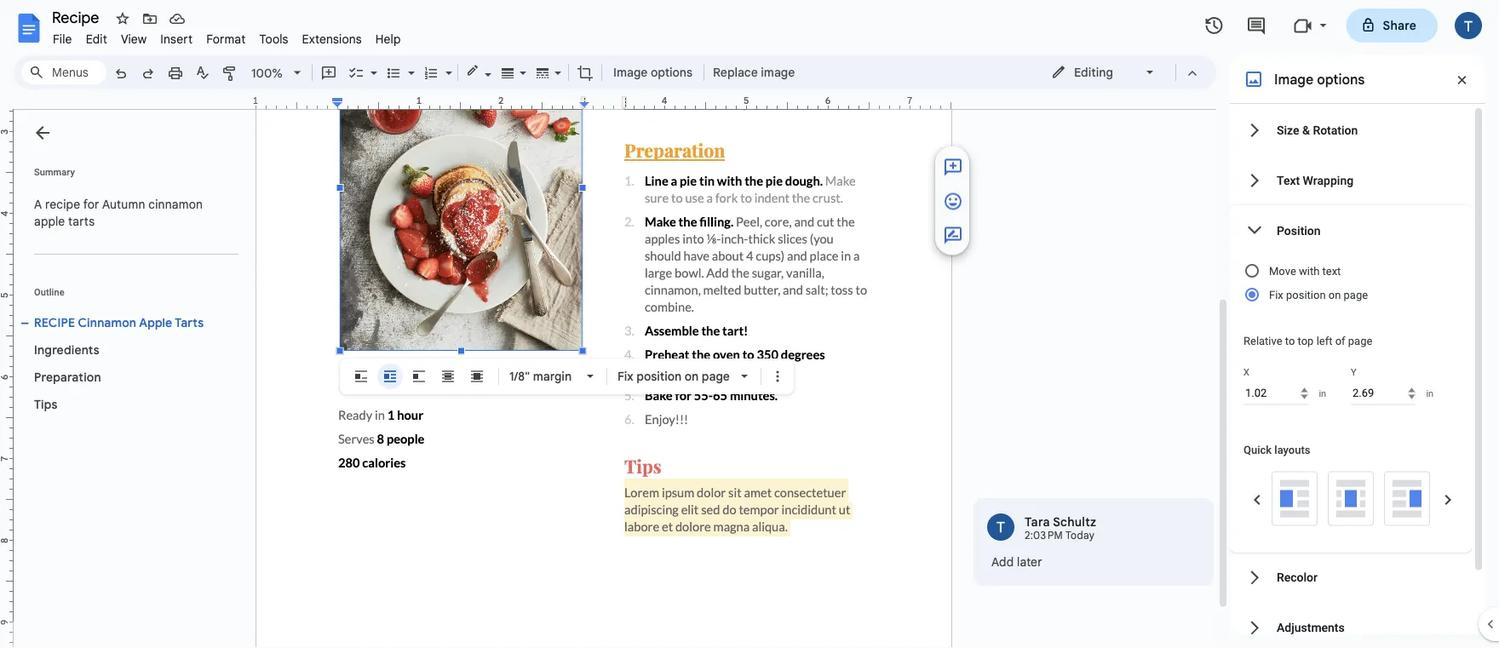 Task type: locate. For each thing, give the bounding box(es) containing it.
replace image
[[713, 65, 795, 80]]

recolor
[[1277, 571, 1318, 585]]

1
[[253, 95, 258, 106]]

apple
[[34, 214, 65, 229]]

in
[[1319, 388, 1327, 399], [1426, 388, 1434, 399]]

left
[[1317, 334, 1333, 347]]

1/8"
[[509, 369, 530, 384]]

Align image to left document margin and center vertically radio
[[1272, 472, 1318, 526]]

editing button
[[1039, 60, 1168, 85]]

image options inside "section"
[[1274, 71, 1365, 88]]

outline heading
[[14, 285, 245, 309]]

Rename text field
[[46, 7, 109, 27]]

tools
[[259, 32, 288, 46]]

1 horizontal spatial options
[[1317, 71, 1365, 88]]

image options
[[613, 65, 693, 80], [1274, 71, 1365, 88]]

menu bar
[[46, 22, 408, 50]]

cinnamon
[[78, 315, 136, 330]]

image inside button
[[613, 65, 648, 80]]

1 vertical spatial on
[[685, 369, 699, 384]]

image inside "section"
[[1274, 71, 1314, 88]]

edit
[[86, 32, 107, 46]]

0 horizontal spatial options
[[651, 65, 693, 80]]

In front of text radio
[[464, 364, 490, 389]]

preparation
[[34, 370, 101, 385]]

Align image to right document margin and center vertically radio
[[1384, 472, 1430, 526]]

tarts
[[68, 214, 95, 229]]

add later
[[992, 555, 1042, 569]]

fix position on page inside option
[[1269, 288, 1368, 301]]

options left replace in the top of the page
[[651, 65, 693, 80]]

adjustments tab
[[1230, 603, 1472, 648]]

0 horizontal spatial fix position on page
[[618, 369, 730, 384]]

2 size image from the top
[[943, 191, 963, 212]]

in for y
[[1426, 388, 1434, 399]]

on
[[1329, 288, 1341, 301], [685, 369, 699, 384]]

tools menu item
[[253, 29, 295, 49]]

Horizontal distance to left of page, measured in inches. Value must be between -22 and 22 text field
[[1244, 382, 1308, 405]]

cinnamon
[[148, 197, 203, 212]]

1 vertical spatial fix
[[618, 369, 634, 384]]

adjustments
[[1277, 621, 1345, 635]]

tips
[[34, 397, 58, 412]]

with
[[1299, 265, 1320, 277]]

0 horizontal spatial option group
[[348, 364, 490, 389]]

0 vertical spatial option group
[[348, 364, 490, 389]]

fix position on page
[[1269, 288, 1368, 301], [618, 369, 730, 384]]

position
[[1286, 288, 1326, 301], [637, 369, 682, 384]]

size & rotation tab
[[1230, 105, 1472, 155]]

0 horizontal spatial image
[[613, 65, 648, 80]]

1 horizontal spatial image
[[1274, 71, 1314, 88]]

In line radio
[[348, 364, 374, 389]]

1 horizontal spatial position
[[1286, 288, 1326, 301]]

main toolbar
[[106, 60, 800, 88]]

tara schultz 2:03 pm today
[[1025, 515, 1097, 542]]

Zoom text field
[[247, 61, 288, 85]]

options
[[651, 65, 693, 80], [1317, 71, 1365, 88]]

1 vertical spatial size image
[[943, 191, 963, 212]]

0 horizontal spatial on
[[685, 369, 699, 384]]

image options up size & rotation
[[1274, 71, 1365, 88]]

fix right margin
[[618, 369, 634, 384]]

image
[[613, 65, 648, 80], [1274, 71, 1314, 88]]

text
[[1323, 265, 1341, 277]]

0 vertical spatial position
[[1286, 288, 1326, 301]]

relative
[[1244, 334, 1283, 347]]

1 horizontal spatial in
[[1426, 388, 1434, 399]]

2 vertical spatial size image
[[943, 225, 963, 246]]

image options left replace in the top of the page
[[613, 65, 693, 80]]

option group inside image options "section"
[[1244, 472, 1458, 529]]

Fix position on page radio
[[1244, 283, 1460, 307]]

on inside toolbar
[[685, 369, 699, 384]]

2 in from the left
[[1426, 388, 1434, 399]]

a recipe for autumn cinnamon apple tarts
[[34, 197, 206, 229]]

0 horizontal spatial in
[[1319, 388, 1327, 399]]

1 vertical spatial position
[[637, 369, 682, 384]]

text wrapping tab
[[1230, 155, 1472, 205]]

0 vertical spatial fix
[[1269, 288, 1284, 301]]

0 vertical spatial size image
[[943, 157, 963, 178]]

fix position on page option
[[618, 369, 730, 384]]

toolbar containing 1/8" margin
[[343, 364, 790, 389]]

file menu item
[[46, 29, 79, 49]]

help menu item
[[369, 29, 408, 49]]

add
[[992, 555, 1014, 569]]

tara schultz image
[[987, 514, 1015, 541]]

1 horizontal spatial fix
[[1269, 288, 1284, 301]]

0 horizontal spatial fix
[[618, 369, 634, 384]]

size & rotation
[[1277, 123, 1358, 137]]

menu bar banner
[[0, 0, 1499, 648]]

image options inside button
[[613, 65, 693, 80]]

summary heading
[[34, 165, 75, 179]]

relative to top left of page
[[1244, 334, 1373, 347]]

0 horizontal spatial position
[[637, 369, 682, 384]]

Move with text radio
[[1244, 259, 1460, 283]]

1 horizontal spatial on
[[1329, 288, 1341, 301]]

quick layouts
[[1244, 443, 1311, 456]]

size image
[[943, 157, 963, 178], [943, 191, 963, 212], [943, 225, 963, 246]]

size
[[1277, 123, 1300, 137]]

fix
[[1269, 288, 1284, 301], [618, 369, 634, 384]]

0 vertical spatial on
[[1329, 288, 1341, 301]]

fix down move in the right of the page
[[1269, 288, 1284, 301]]

in right horizontal distance to left of page, measured in inches. value must be between -22 and 22 "text box"
[[1319, 388, 1327, 399]]

0 vertical spatial fix position on page
[[1269, 288, 1368, 301]]

in right vertical distance to top of page, measured in inches. value must be between -22 and 22 text field
[[1426, 388, 1434, 399]]

&
[[1302, 123, 1310, 137]]

1 horizontal spatial option group
[[1244, 472, 1458, 529]]

border weight image
[[498, 60, 518, 84]]

1 vertical spatial option group
[[1244, 472, 1458, 529]]

option group
[[348, 364, 490, 389], [1244, 472, 1458, 529]]

x
[[1244, 367, 1250, 378]]

autumn
[[102, 197, 145, 212]]

wrapping
[[1303, 173, 1354, 187]]

y
[[1351, 367, 1357, 378]]

margin
[[533, 369, 572, 384]]

border dash image
[[533, 60, 553, 84]]

options up rotation
[[1317, 71, 1365, 88]]

Behind text radio
[[435, 364, 461, 389]]

menu bar containing file
[[46, 22, 408, 50]]

toolbar
[[343, 364, 790, 389]]

share
[[1383, 18, 1417, 33]]

position inside image options "section"
[[1286, 288, 1326, 301]]

recipe
[[34, 315, 75, 330]]

today
[[1066, 529, 1095, 542]]

apple
[[139, 315, 172, 330]]

1 horizontal spatial image options
[[1274, 71, 1365, 88]]

layouts
[[1275, 443, 1311, 456]]

page
[[1344, 288, 1368, 301], [1348, 334, 1373, 347], [702, 369, 730, 384]]

1 in from the left
[[1319, 388, 1327, 399]]

position tab
[[1230, 205, 1472, 256]]

for
[[83, 197, 99, 212]]

1 horizontal spatial fix position on page
[[1269, 288, 1368, 301]]

on inside "section"
[[1329, 288, 1341, 301]]

share button
[[1346, 9, 1438, 43]]

0 horizontal spatial image options
[[613, 65, 693, 80]]



Task type: describe. For each thing, give the bounding box(es) containing it.
Break text radio
[[406, 364, 432, 389]]

extensions
[[302, 32, 362, 46]]

image options section
[[1230, 55, 1486, 648]]

recipe cinnamon apple tarts
[[34, 315, 204, 330]]

replace
[[713, 65, 758, 80]]

Star checkbox
[[111, 7, 135, 31]]

ingredients
[[34, 342, 100, 357]]

of
[[1335, 334, 1346, 347]]

extensions menu item
[[295, 29, 369, 49]]

text
[[1277, 173, 1300, 187]]

replace image button
[[708, 60, 799, 85]]

insert menu item
[[154, 29, 199, 49]]

one eighth inch margin option
[[509, 369, 572, 384]]

editing
[[1074, 65, 1113, 80]]

tarts
[[175, 315, 204, 330]]

2 vertical spatial page
[[702, 369, 730, 384]]

schultz
[[1053, 515, 1097, 529]]

bottom margin image
[[0, 618, 13, 648]]

insert
[[160, 32, 193, 46]]

left margin image
[[256, 96, 342, 109]]

recolor tab
[[1230, 552, 1472, 603]]

mode and view toolbar
[[1038, 55, 1206, 89]]

3 size image from the top
[[943, 225, 963, 246]]

1 vertical spatial fix position on page
[[618, 369, 730, 384]]

outline
[[34, 287, 64, 297]]

quick
[[1244, 443, 1272, 456]]

1 size image from the top
[[943, 157, 963, 178]]

options inside button
[[651, 65, 693, 80]]

menu bar inside "menu bar" banner
[[46, 22, 408, 50]]

summary element
[[26, 187, 239, 239]]

fix inside toolbar
[[618, 369, 634, 384]]

format
[[206, 32, 246, 46]]

a
[[34, 197, 42, 212]]

move
[[1269, 265, 1296, 277]]

document outline element
[[14, 110, 245, 648]]

fix inside image options "section"
[[1269, 288, 1284, 301]]

edit menu item
[[79, 29, 114, 49]]

Zoom field
[[244, 60, 308, 86]]

in for x
[[1319, 388, 1327, 399]]

tara
[[1025, 515, 1050, 529]]

1/8" margin
[[509, 369, 572, 384]]

position
[[1277, 223, 1321, 237]]

0 vertical spatial page
[[1344, 288, 1368, 301]]

image
[[761, 65, 795, 80]]

view
[[121, 32, 147, 46]]

1 vertical spatial page
[[1348, 334, 1373, 347]]

Menus field
[[21, 60, 106, 84]]

text wrapping
[[1277, 173, 1354, 187]]

to
[[1285, 334, 1295, 347]]

summary
[[34, 167, 75, 177]]

2:03 pm
[[1025, 529, 1063, 542]]

file
[[53, 32, 72, 46]]

top
[[1298, 334, 1314, 347]]

options inside "section"
[[1317, 71, 1365, 88]]

image options application
[[0, 0, 1499, 648]]

right margin image
[[865, 96, 951, 109]]

format menu item
[[199, 29, 253, 49]]

Vertical distance to top of page, measured in inches. Value must be between -22 and 22 text field
[[1351, 382, 1415, 405]]

recipe
[[45, 197, 80, 212]]

Wrap text radio
[[377, 364, 403, 389]]

view menu item
[[114, 29, 154, 49]]

help
[[375, 32, 401, 46]]

image options button
[[606, 60, 700, 85]]

move with text
[[1269, 265, 1341, 277]]

later
[[1017, 555, 1042, 569]]

Center image within document margins radio
[[1328, 472, 1374, 526]]

rotation
[[1313, 123, 1358, 137]]



Task type: vqa. For each thing, say whether or not it's contained in the screenshot.
bottommost the fix
yes



